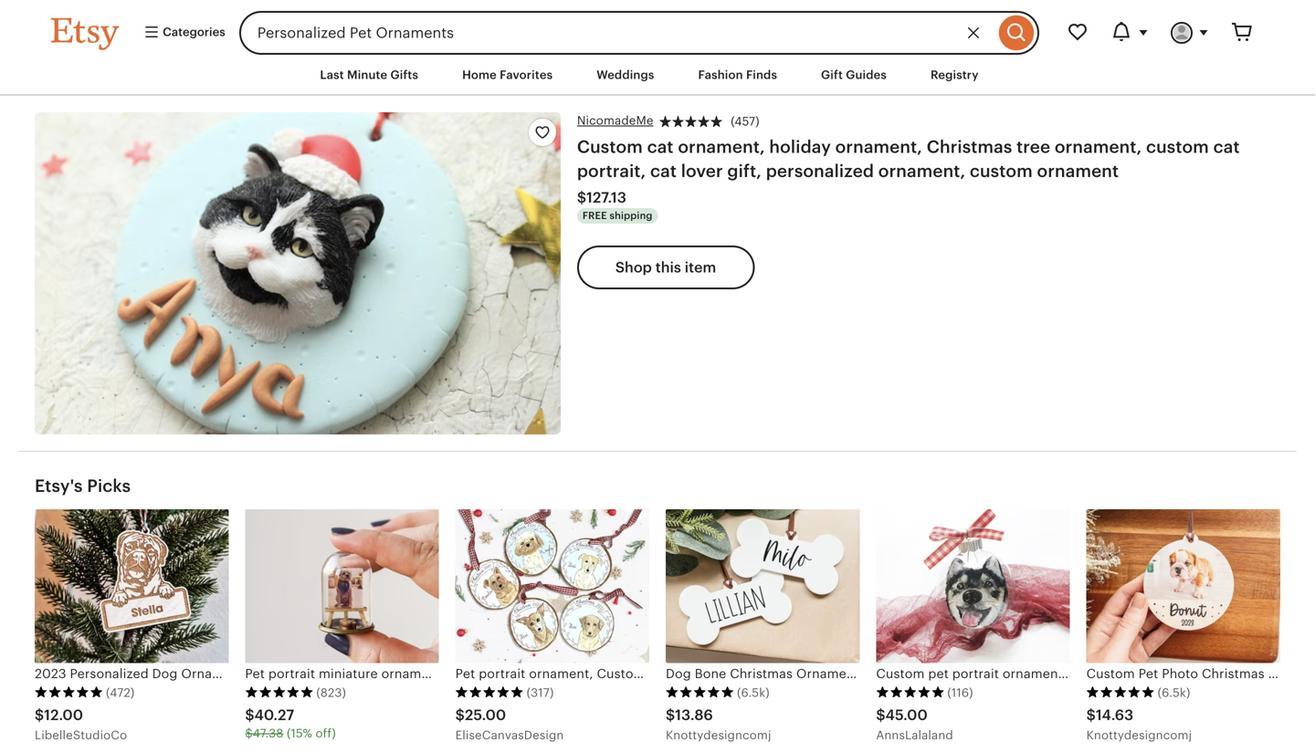 Task type: vqa. For each thing, say whether or not it's contained in the screenshot.
Free
yes



Task type: describe. For each thing, give the bounding box(es) containing it.
home
[[462, 68, 497, 82]]

(116)
[[948, 687, 974, 700]]

minute
[[347, 68, 388, 82]]

custom pet portrait ornament, hand painted christmas ornament, name text initial, etsy's pick, cat, dog, horse,pet portrait phone case image
[[877, 510, 1071, 664]]

categories
[[160, 25, 225, 39]]

0 vertical spatial custom
[[1147, 137, 1210, 157]]

custom cat ornament, holiday ornament, christmas tree ornament, custom cat portrait, cat lover gift, personalized ornament, custom ornament $ 127.13 free shipping
[[577, 137, 1241, 222]]

tree
[[1017, 137, 1051, 157]]

$ for 40.27
[[245, 708, 255, 724]]

$ for 13.86
[[666, 708, 676, 724]]

fashion
[[699, 68, 743, 82]]

$ 45.00 annslalaland
[[877, 708, 954, 743]]

5 out of 5 stars image for 13.86
[[666, 687, 735, 699]]

5 out of 5 stars image for 12.00
[[35, 687, 103, 699]]

Search for anything text field
[[239, 11, 995, 55]]

shop this item link
[[577, 246, 755, 290]]

$ 40.27 $ 47.38 (15% off)
[[245, 708, 336, 741]]

ornament
[[1038, 161, 1120, 181]]

gift
[[822, 68, 843, 82]]

categories banner
[[18, 0, 1298, 55]]

ornament, up personalized
[[836, 137, 923, 157]]

guides
[[846, 68, 887, 82]]

home favorites
[[462, 68, 553, 82]]

$ 14.63 knottydesigncomj
[[1087, 708, 1193, 743]]

custom cat ornament, holiday ornament, christmas tree ornament, custom cat portrait, cat lover gift, personalized ornament, custom ornament link
[[577, 137, 1241, 181]]

$ for 14.63
[[1087, 708, 1096, 724]]

5 out of 5 stars image for 14.63
[[1087, 687, 1156, 699]]

ornament, up ornament
[[1055, 137, 1142, 157]]

home favorites link
[[449, 58, 567, 92]]

shop this item
[[616, 260, 717, 276]]

25.00
[[465, 708, 506, 724]]

annslalaland
[[877, 729, 954, 743]]

gift guides
[[822, 68, 887, 82]]

45.00
[[886, 708, 928, 724]]

knottydesigncomj for 14.63
[[1087, 729, 1193, 743]]

ornament, up lover
[[678, 137, 765, 157]]

$ inside custom cat ornament, holiday ornament, christmas tree ornament, custom cat portrait, cat lover gift, personalized ornament, custom ornament $ 127.13 free shipping
[[577, 190, 587, 206]]

47.38
[[253, 727, 284, 741]]

picks
[[87, 477, 131, 496]]

item
[[685, 260, 717, 276]]

favorites
[[500, 68, 553, 82]]

(317)
[[527, 687, 554, 700]]

portrait,
[[577, 161, 646, 181]]

menu bar containing last minute gifts
[[18, 55, 1298, 96]]

5 out of 5 stars image for 45.00
[[877, 687, 945, 699]]

libellestudioco
[[35, 729, 127, 743]]

(15%
[[287, 727, 312, 741]]

$ 25.00 elisecanvasdesign
[[456, 708, 564, 743]]

last minute gifts link
[[306, 58, 432, 92]]

12.00
[[44, 708, 83, 724]]

gifts
[[391, 68, 419, 82]]

christmas
[[927, 137, 1013, 157]]

gift guides link
[[808, 58, 901, 92]]

(472)
[[106, 687, 135, 700]]

elisecanvasdesign
[[456, 729, 564, 743]]

dog bone christmas ornament, custom dog bone ornament, personalized dog name christmas ornament, puppy holiday ornament, dog christmas gift image
[[666, 510, 860, 664]]

pet portrait ornament, custom pet portrait painting, custom christmas ornament, custom pet ornament image
[[456, 510, 650, 664]]

free
[[583, 210, 607, 222]]

$ 12.00 libellestudioco
[[35, 708, 127, 743]]

40.27
[[255, 708, 295, 724]]



Task type: locate. For each thing, give the bounding box(es) containing it.
2023 personalized dog ornament | pet ornament | custom dog ornament | dog mom christmas present | dog's first christmas | dog breed gift image
[[35, 510, 229, 664]]

2 knottydesigncomj from the left
[[1087, 729, 1193, 743]]

ornament,
[[678, 137, 765, 157], [836, 137, 923, 157], [1055, 137, 1142, 157], [879, 161, 966, 181]]

(457)
[[731, 115, 760, 129]]

$ for 45.00
[[877, 708, 886, 724]]

knottydesigncomj down 13.86
[[666, 729, 772, 743]]

13.86
[[676, 708, 713, 724]]

shop
[[616, 260, 652, 276]]

4 5 out of 5 stars image from the left
[[666, 687, 735, 699]]

custom
[[577, 137, 643, 157]]

holiday
[[770, 137, 831, 157]]

nicomademe link
[[577, 113, 654, 129]]

5 out of 5 stars image up 45.00
[[877, 687, 945, 699]]

categories button
[[130, 16, 234, 49]]

custom
[[1147, 137, 1210, 157], [970, 161, 1033, 181]]

(823)
[[316, 687, 346, 700]]

(6.5k) up $ 13.86 knottydesigncomj on the right of page
[[737, 687, 770, 700]]

knottydesigncomj down 14.63
[[1087, 729, 1193, 743]]

0 horizontal spatial knottydesigncomj
[[666, 729, 772, 743]]

etsy's
[[35, 477, 83, 496]]

2 5 out of 5 stars image from the left
[[245, 687, 314, 699]]

2 (6.5k) from the left
[[1158, 687, 1191, 700]]

personalized
[[766, 161, 875, 181]]

1 knottydesigncomj from the left
[[666, 729, 772, 743]]

5 out of 5 stars image for 25.00
[[456, 687, 524, 699]]

3 5 out of 5 stars image from the left
[[456, 687, 524, 699]]

1 horizontal spatial (6.5k)
[[1158, 687, 1191, 700]]

gift,
[[728, 161, 762, 181]]

knottydesigncomj for 13.86
[[666, 729, 772, 743]]

lover
[[681, 161, 723, 181]]

6 5 out of 5 stars image from the left
[[1087, 687, 1156, 699]]

etsy's picks
[[35, 477, 131, 496]]

$ 13.86 knottydesigncomj
[[666, 708, 772, 743]]

$ inside $ 14.63 knottydesigncomj
[[1087, 708, 1096, 724]]

weddings
[[597, 68, 655, 82]]

1 5 out of 5 stars image from the left
[[35, 687, 103, 699]]

weddings link
[[583, 58, 668, 92]]

(6.5k) for 14.63
[[1158, 687, 1191, 700]]

$ for 25.00
[[456, 708, 465, 724]]

shipping
[[610, 210, 653, 222]]

ornament, down 'christmas'
[[879, 161, 966, 181]]

last
[[320, 68, 344, 82]]

5 5 out of 5 stars image from the left
[[877, 687, 945, 699]]

127.13
[[587, 190, 627, 206]]

5 out of 5 stars image up 12.00
[[35, 687, 103, 699]]

0 horizontal spatial (6.5k)
[[737, 687, 770, 700]]

0 horizontal spatial custom
[[970, 161, 1033, 181]]

last minute gifts
[[320, 68, 419, 82]]

14.63
[[1096, 708, 1134, 724]]

1 vertical spatial custom
[[970, 161, 1033, 181]]

knottydesigncomj
[[666, 729, 772, 743], [1087, 729, 1193, 743]]

$ inside $ 45.00 annslalaland
[[877, 708, 886, 724]]

1 horizontal spatial custom
[[1147, 137, 1210, 157]]

fashion finds link
[[685, 58, 791, 92]]

5 out of 5 stars image up 40.27
[[245, 687, 314, 699]]

$ inside $ 25.00 elisecanvasdesign
[[456, 708, 465, 724]]

none search field inside "categories" banner
[[239, 11, 1040, 55]]

$ inside $ 12.00 libellestudioco
[[35, 708, 44, 724]]

5 out of 5 stars image
[[35, 687, 103, 699], [245, 687, 314, 699], [456, 687, 524, 699], [666, 687, 735, 699], [877, 687, 945, 699], [1087, 687, 1156, 699]]

registry
[[931, 68, 979, 82]]

$
[[577, 190, 587, 206], [35, 708, 44, 724], [245, 708, 255, 724], [456, 708, 465, 724], [666, 708, 676, 724], [877, 708, 886, 724], [1087, 708, 1096, 724], [245, 727, 253, 741]]

$ for 12.00
[[35, 708, 44, 724]]

$ inside $ 13.86 knottydesigncomj
[[666, 708, 676, 724]]

finds
[[746, 68, 778, 82]]

cat
[[647, 137, 674, 157], [1214, 137, 1241, 157], [651, 161, 677, 181]]

pet portrait miniature ornament, personalised pet photo miniature image
[[245, 510, 439, 664]]

5 out of 5 stars image up 14.63
[[1087, 687, 1156, 699]]

5 out of 5 stars image up 25.00
[[456, 687, 524, 699]]

nicomademe
[[577, 114, 654, 128]]

fashion finds
[[699, 68, 778, 82]]

custom pet photo christmas ornament, pet portrait christmas ornament, dog photo ornament, cat photo ornament, 2023 pet christmas ornament image
[[1087, 510, 1281, 664]]

5 out of 5 stars image up 13.86
[[666, 687, 735, 699]]

(6.5k)
[[737, 687, 770, 700], [1158, 687, 1191, 700]]

(6.5k) for 13.86
[[737, 687, 770, 700]]

1 horizontal spatial knottydesigncomj
[[1087, 729, 1193, 743]]

None search field
[[239, 11, 1040, 55]]

(6.5k) up $ 14.63 knottydesigncomj
[[1158, 687, 1191, 700]]

menu bar
[[18, 55, 1298, 96]]

off)
[[316, 727, 336, 741]]

this
[[656, 260, 682, 276]]

registry link
[[917, 58, 993, 92]]

1 (6.5k) from the left
[[737, 687, 770, 700]]



